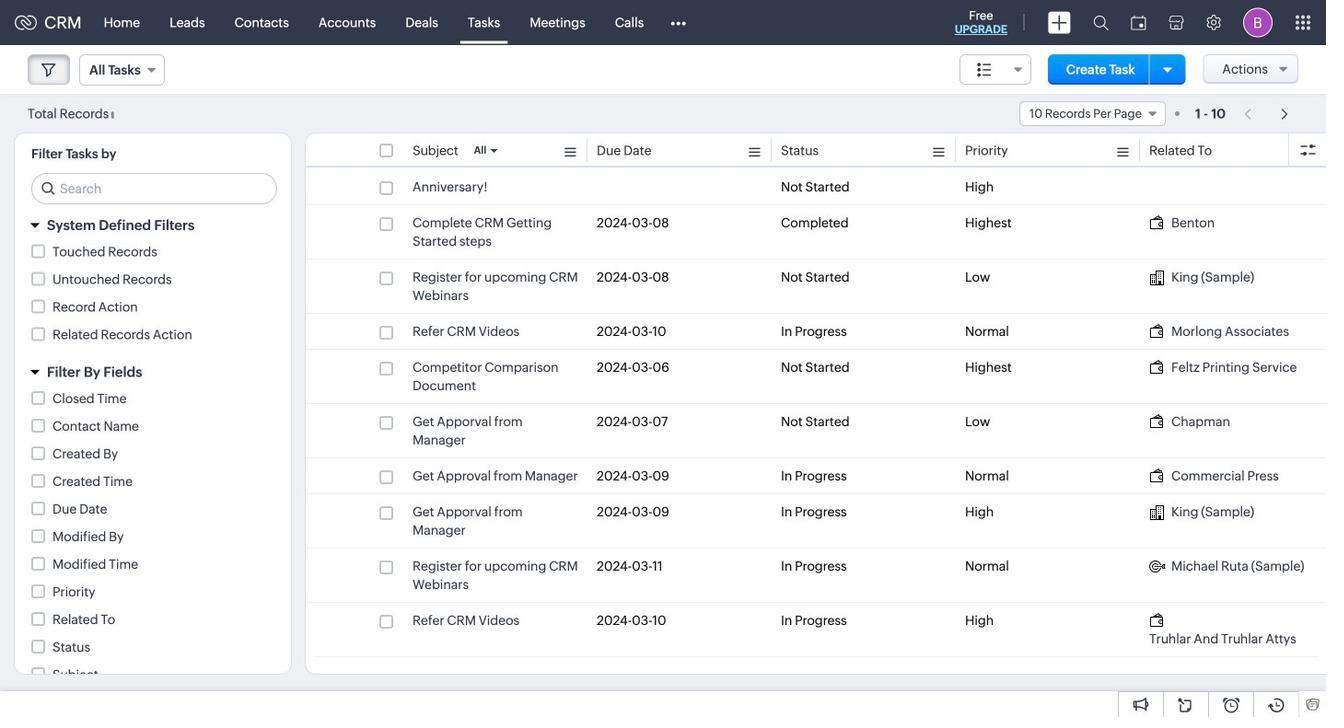 Task type: vqa. For each thing, say whether or not it's contained in the screenshot.
Search image
yes



Task type: describe. For each thing, give the bounding box(es) containing it.
logo image
[[15, 15, 37, 30]]

none field size
[[960, 54, 1032, 85]]

profile element
[[1232, 0, 1284, 45]]

search image
[[1093, 15, 1109, 30]]

profile image
[[1243, 8, 1273, 37]]

calendar image
[[1131, 15, 1147, 30]]

Search text field
[[32, 174, 276, 204]]

Other Modules field
[[659, 8, 698, 37]]



Task type: locate. For each thing, give the bounding box(es) containing it.
search element
[[1082, 0, 1120, 45]]

create menu element
[[1037, 0, 1082, 45]]

loading image
[[112, 112, 121, 118]]

create menu image
[[1048, 12, 1071, 34]]

size image
[[977, 62, 992, 78]]

None field
[[79, 54, 165, 86], [960, 54, 1032, 85], [1020, 101, 1166, 126], [79, 54, 165, 86], [1020, 101, 1166, 126]]

row group
[[306, 169, 1326, 658]]



